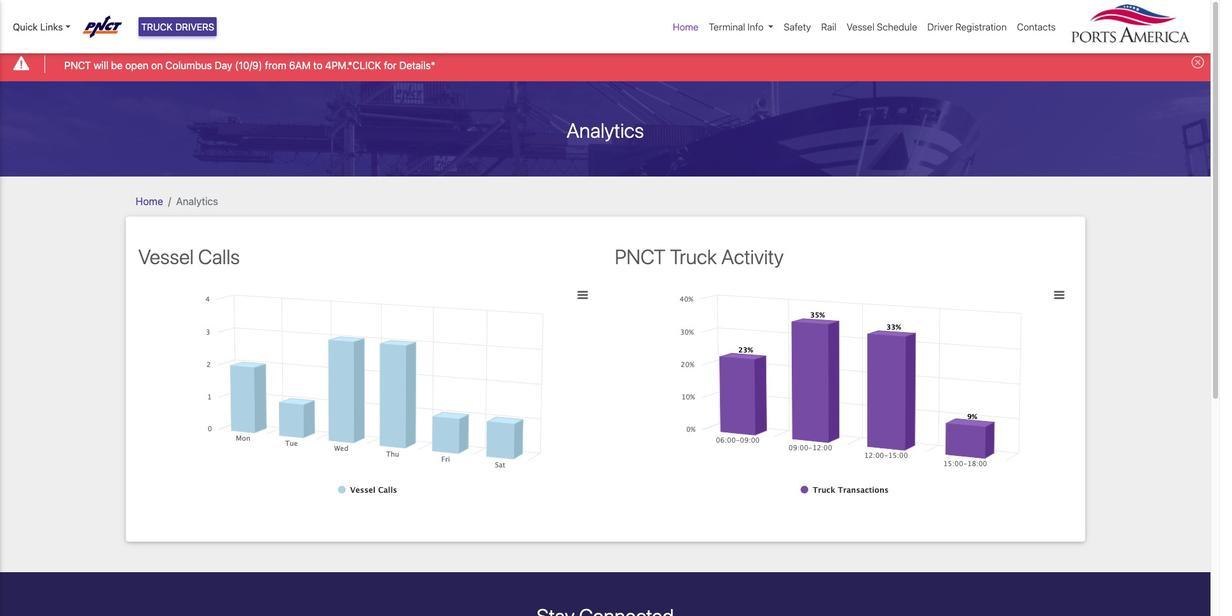 Task type: describe. For each thing, give the bounding box(es) containing it.
quick links
[[13, 21, 63, 32]]

quick links link
[[13, 20, 70, 34]]

close image
[[1192, 56, 1204, 69]]

1 horizontal spatial home
[[673, 21, 699, 32]]

pnct truck activity
[[615, 244, 784, 269]]

pnct will be open on columbus day (10/9) from 6am to 4pm.*click for details* link
[[64, 58, 435, 73]]

truck drivers
[[141, 21, 214, 32]]

1 vertical spatial home
[[136, 195, 163, 207]]

terminal info link
[[704, 15, 779, 39]]

rail
[[821, 21, 836, 32]]

info
[[748, 21, 764, 32]]

1 vertical spatial analytics
[[176, 195, 218, 207]]

quick
[[13, 21, 38, 32]]

links
[[40, 21, 63, 32]]

activity
[[721, 244, 784, 269]]

pnct will be open on columbus day (10/9) from 6am to 4pm.*click for details* alert
[[0, 47, 1211, 81]]

vessel for vessel schedule
[[847, 21, 875, 32]]

rail link
[[816, 15, 842, 39]]

contacts
[[1017, 21, 1056, 32]]

from
[[265, 59, 286, 71]]

open
[[125, 59, 149, 71]]

1 horizontal spatial truck
[[670, 244, 717, 269]]

terminal
[[709, 21, 745, 32]]

(10/9)
[[235, 59, 262, 71]]

safety link
[[779, 15, 816, 39]]

details*
[[399, 59, 435, 71]]

4pm.*click
[[325, 59, 381, 71]]

vessel for vessel calls
[[138, 244, 194, 269]]

0 vertical spatial home link
[[668, 15, 704, 39]]

day
[[215, 59, 232, 71]]

driver registration link
[[922, 15, 1012, 39]]



Task type: locate. For each thing, give the bounding box(es) containing it.
on
[[151, 59, 163, 71]]

vessel calls
[[138, 244, 240, 269]]

1 vertical spatial home link
[[136, 195, 163, 207]]

driver registration
[[927, 21, 1007, 32]]

0 vertical spatial analytics
[[567, 118, 644, 142]]

1 vertical spatial pnct
[[615, 244, 666, 269]]

vessel left 'calls'
[[138, 244, 194, 269]]

truck left drivers
[[141, 21, 173, 32]]

truck drivers link
[[139, 17, 217, 37]]

0 horizontal spatial truck
[[141, 21, 173, 32]]

pnct
[[64, 59, 91, 71], [615, 244, 666, 269]]

vessel schedule link
[[842, 15, 922, 39]]

0 horizontal spatial pnct
[[64, 59, 91, 71]]

truck inside truck drivers link
[[141, 21, 173, 32]]

analytics
[[567, 118, 644, 142], [176, 195, 218, 207]]

pnct for pnct will be open on columbus day (10/9) from 6am to 4pm.*click for details*
[[64, 59, 91, 71]]

home link
[[668, 15, 704, 39], [136, 195, 163, 207]]

0 vertical spatial pnct
[[64, 59, 91, 71]]

1 horizontal spatial pnct
[[615, 244, 666, 269]]

0 horizontal spatial home link
[[136, 195, 163, 207]]

calls
[[198, 244, 240, 269]]

pnct for pnct truck activity
[[615, 244, 666, 269]]

safety
[[784, 21, 811, 32]]

6am
[[289, 59, 311, 71]]

drivers
[[175, 21, 214, 32]]

registration
[[955, 21, 1007, 32]]

to
[[313, 59, 322, 71]]

be
[[111, 59, 123, 71]]

columbus
[[165, 59, 212, 71]]

will
[[94, 59, 108, 71]]

0 horizontal spatial analytics
[[176, 195, 218, 207]]

pnct will be open on columbus day (10/9) from 6am to 4pm.*click for details*
[[64, 59, 435, 71]]

0 horizontal spatial vessel
[[138, 244, 194, 269]]

1 horizontal spatial vessel
[[847, 21, 875, 32]]

1 vertical spatial vessel
[[138, 244, 194, 269]]

vessel
[[847, 21, 875, 32], [138, 244, 194, 269]]

truck
[[141, 21, 173, 32], [670, 244, 717, 269]]

contacts link
[[1012, 15, 1061, 39]]

1 horizontal spatial home link
[[668, 15, 704, 39]]

vessel schedule
[[847, 21, 917, 32]]

0 horizontal spatial home
[[136, 195, 163, 207]]

terminal info
[[709, 21, 764, 32]]

for
[[384, 59, 397, 71]]

home
[[673, 21, 699, 32], [136, 195, 163, 207]]

pnct inside "alert"
[[64, 59, 91, 71]]

0 vertical spatial home
[[673, 21, 699, 32]]

vessel right rail at top
[[847, 21, 875, 32]]

0 vertical spatial truck
[[141, 21, 173, 32]]

truck left activity
[[670, 244, 717, 269]]

1 horizontal spatial analytics
[[567, 118, 644, 142]]

0 vertical spatial vessel
[[847, 21, 875, 32]]

1 vertical spatial truck
[[670, 244, 717, 269]]

schedule
[[877, 21, 917, 32]]

driver
[[927, 21, 953, 32]]



Task type: vqa. For each thing, say whether or not it's contained in the screenshot.
Vessel Schedule's Vessel
yes



